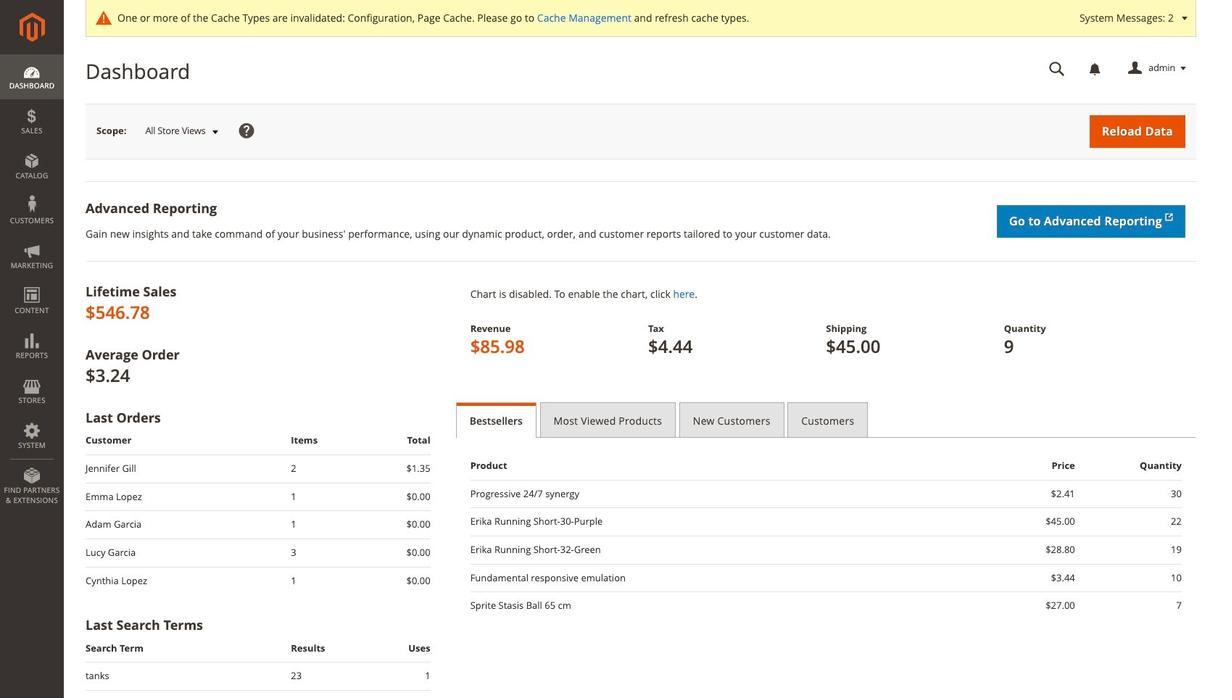 Task type: locate. For each thing, give the bounding box(es) containing it.
None text field
[[1039, 56, 1075, 81]]

tab list
[[456, 402, 1196, 438]]

magento admin panel image
[[19, 12, 45, 42]]

menu bar
[[0, 54, 64, 513]]



